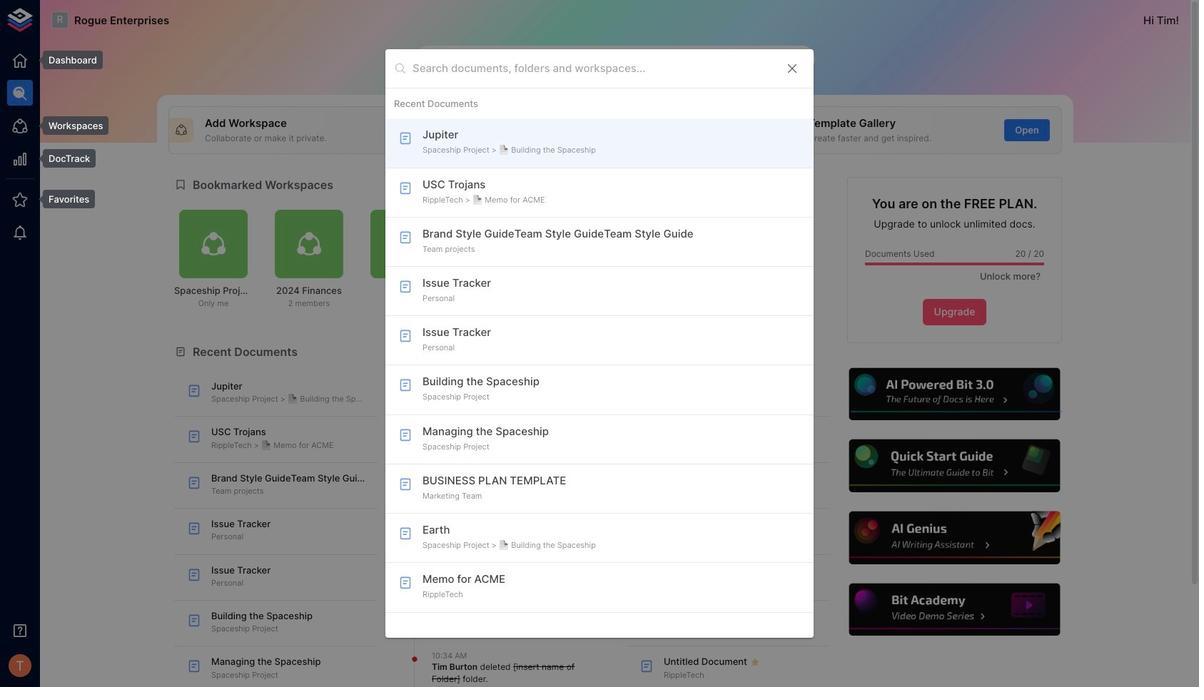 Task type: vqa. For each thing, say whether or not it's contained in the screenshot.
Favorite icon
no



Task type: describe. For each thing, give the bounding box(es) containing it.
1 tooltip from the top
[[33, 51, 103, 69]]

4 help image from the top
[[848, 582, 1062, 639]]

3 tooltip from the top
[[33, 149, 96, 168]]



Task type: locate. For each thing, give the bounding box(es) containing it.
4 tooltip from the top
[[33, 190, 95, 209]]

2 tooltip from the top
[[33, 116, 109, 135]]

2 help image from the top
[[848, 438, 1062, 495]]

3 help image from the top
[[848, 510, 1062, 567]]

dialog
[[386, 49, 814, 639]]

tooltip
[[33, 51, 103, 69], [33, 116, 109, 135], [33, 149, 96, 168], [33, 190, 95, 209]]

1 help image from the top
[[848, 366, 1062, 423]]

Search documents, folders and workspaces... text field
[[413, 57, 774, 79]]

help image
[[848, 366, 1062, 423], [848, 438, 1062, 495], [848, 510, 1062, 567], [848, 582, 1062, 639]]



